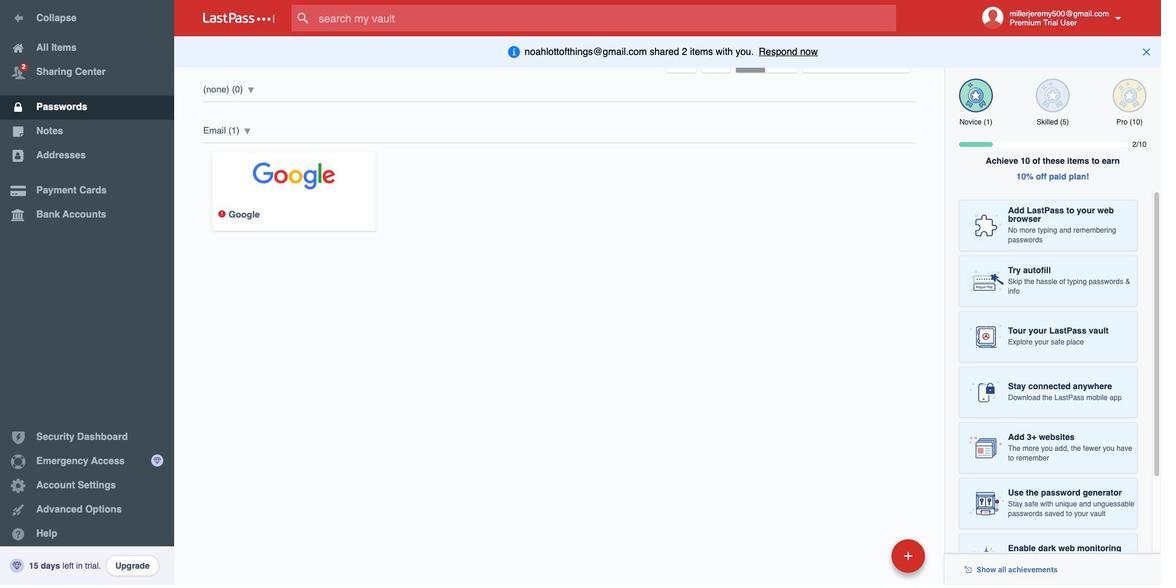Task type: locate. For each thing, give the bounding box(es) containing it.
search my vault text field
[[291, 5, 920, 31]]

new item navigation
[[808, 536, 932, 585]]

main navigation navigation
[[0, 0, 174, 585]]



Task type: describe. For each thing, give the bounding box(es) containing it.
Search search field
[[291, 5, 920, 31]]

new item element
[[808, 539, 929, 573]]

vault options navigation
[[174, 36, 945, 73]]

lastpass image
[[203, 13, 275, 24]]



Task type: vqa. For each thing, say whether or not it's contained in the screenshot.
The Search search field
yes



